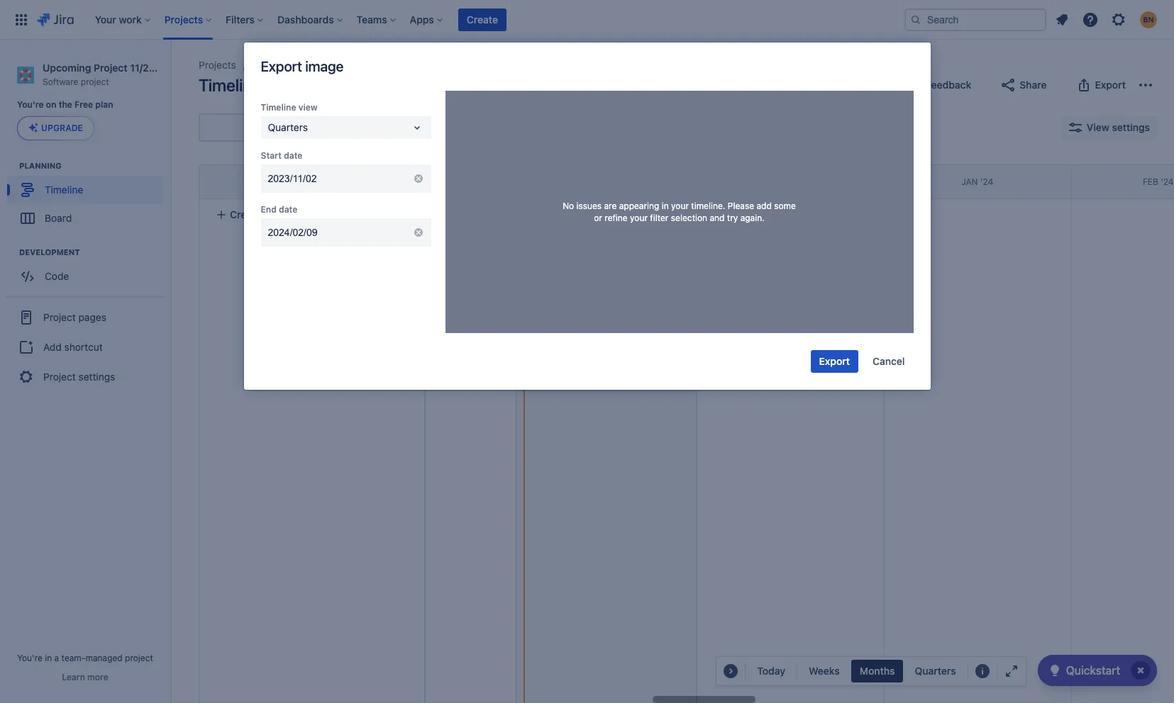 Task type: describe. For each thing, give the bounding box(es) containing it.
clear image
[[413, 227, 424, 238]]

you're in a team-managed project
[[17, 653, 153, 664]]

upcoming for upcoming project 11/20/2023 software project
[[43, 62, 91, 74]]

start
[[261, 150, 282, 161]]

the
[[59, 99, 72, 110]]

0 vertical spatial quarters
[[268, 121, 308, 133]]

timeline view
[[261, 102, 318, 113]]

code link
[[7, 263, 163, 291]]

try
[[727, 213, 738, 223]]

group containing project pages
[[6, 297, 165, 398]]

projects
[[199, 59, 236, 71]]

software
[[43, 76, 78, 87]]

again.
[[740, 213, 765, 223]]

create epic grid
[[148, 165, 1174, 704]]

project pages
[[43, 311, 106, 323]]

1 vertical spatial your
[[630, 213, 648, 223]]

add
[[43, 341, 62, 353]]

please
[[728, 201, 754, 211]]

shortcut
[[64, 341, 103, 353]]

you're for you're in a team-managed project
[[17, 653, 42, 664]]

project settings link
[[6, 362, 165, 393]]

0 vertical spatial export
[[261, 58, 302, 74]]

on
[[46, 99, 56, 110]]

in inside no issues are appearing in your timeline. please add some or refine your filter selection and try again.
[[662, 201, 669, 211]]

'24 for jan '24
[[980, 176, 993, 187]]

cancel
[[873, 355, 905, 367]]

board
[[45, 212, 72, 224]]

feb '24
[[1143, 176, 1174, 187]]

learn more button
[[62, 673, 108, 684]]

create for create epic
[[230, 209, 261, 221]]

sep
[[231, 176, 247, 187]]

start date
[[261, 150, 303, 161]]

give feedback button
[[876, 74, 980, 96]]

1 horizontal spatial export
[[819, 355, 850, 367]]

planning
[[19, 161, 62, 170]]

pages
[[78, 311, 106, 323]]

upcoming for upcoming project 11/20/2023
[[253, 59, 300, 71]]

project settings
[[43, 371, 115, 383]]

add shortcut
[[43, 341, 103, 353]]

give
[[904, 79, 925, 91]]

timeline inside the planning group
[[45, 184, 83, 196]]

today button
[[749, 660, 794, 683]]

1 horizontal spatial your
[[671, 201, 689, 211]]

project inside upcoming project 11/20/2023 link
[[303, 59, 335, 71]]

you're on the free plan
[[17, 99, 113, 110]]

and
[[710, 213, 725, 223]]

timeline.
[[691, 201, 725, 211]]

dismiss quickstart image
[[1129, 660, 1152, 682]]

plan
[[95, 99, 113, 110]]

create banner
[[0, 0, 1174, 40]]

managed
[[85, 653, 123, 664]]

settings
[[78, 371, 115, 383]]

timeline link
[[7, 176, 163, 205]]

weeks
[[809, 665, 840, 678]]

Search field
[[905, 8, 1046, 31]]

create for create
[[467, 13, 498, 25]]

upgrade button
[[18, 117, 94, 140]]

appearing
[[619, 201, 659, 211]]

development group
[[7, 247, 170, 295]]

enter full screen image
[[1003, 663, 1020, 680]]

free
[[75, 99, 93, 110]]

upcoming project 11/20/2023 software project
[[43, 62, 183, 87]]

quickstart
[[1066, 665, 1120, 678]]

filter
[[650, 213, 669, 223]]

row inside row group
[[199, 165, 424, 199]]

end date
[[261, 204, 298, 215]]

project inside upcoming project 11/20/2023 software project
[[94, 62, 128, 74]]

oct
[[414, 176, 432, 187]]

you're for you're on the free plan
[[17, 99, 44, 110]]

create button
[[458, 8, 507, 31]]

no issues are appearing in your timeline. please add some or refine your filter selection and try again.
[[563, 201, 796, 223]]

cancel button
[[864, 350, 913, 373]]

11/20/2023 for upcoming project 11/20/2023
[[338, 59, 389, 71]]

quickstart button
[[1038, 656, 1157, 687]]

open image
[[408, 119, 425, 136]]

issues
[[576, 201, 602, 211]]

check image
[[1046, 663, 1063, 680]]



Task type: vqa. For each thing, say whether or not it's contained in the screenshot.
"Timeline" link
yes



Task type: locate. For each thing, give the bounding box(es) containing it.
feedback
[[928, 79, 971, 91]]

quarters
[[268, 121, 308, 133], [915, 665, 956, 678]]

0 horizontal spatial project
[[81, 76, 109, 87]]

upgrade
[[41, 123, 83, 134]]

0 vertical spatial timeline
[[199, 75, 261, 95]]

months button
[[851, 660, 903, 683]]

in up filter
[[662, 201, 669, 211]]

no
[[563, 201, 574, 211]]

2023/11/02
[[268, 173, 317, 184]]

today
[[757, 665, 785, 678]]

1 vertical spatial in
[[45, 653, 52, 664]]

1 vertical spatial you're
[[17, 653, 42, 664]]

project down add
[[43, 371, 76, 383]]

project up plan
[[94, 62, 128, 74]]

1 vertical spatial date
[[279, 204, 298, 215]]

you're left on
[[17, 99, 44, 110]]

image
[[305, 58, 344, 74]]

date for start date
[[284, 150, 303, 161]]

1 you're from the top
[[17, 99, 44, 110]]

1 horizontal spatial project
[[125, 653, 153, 664]]

1 horizontal spatial '24
[[1161, 176, 1174, 187]]

upcoming inside upcoming project 11/20/2023 software project
[[43, 62, 91, 74]]

projects link
[[199, 57, 236, 74]]

give feedback
[[904, 79, 971, 91]]

export left cancel
[[819, 355, 850, 367]]

project
[[81, 76, 109, 87], [125, 653, 153, 664]]

team-
[[61, 653, 85, 664]]

'24 right "jan"
[[980, 176, 993, 187]]

'24
[[980, 176, 993, 187], [1161, 176, 1174, 187]]

date
[[284, 150, 303, 161], [279, 204, 298, 215]]

'24 right feb on the right
[[1161, 176, 1174, 187]]

0 vertical spatial in
[[662, 201, 669, 211]]

export
[[261, 58, 302, 74], [1095, 79, 1126, 91], [819, 355, 850, 367]]

0 vertical spatial date
[[284, 150, 303, 161]]

quarters down timeline view on the top
[[268, 121, 308, 133]]

export icon image
[[1075, 77, 1092, 94]]

timeline left view
[[261, 102, 296, 113]]

upcoming up timeline view on the top
[[253, 59, 300, 71]]

Search timeline text field
[[200, 115, 265, 140]]

learn
[[62, 673, 85, 683]]

code
[[45, 270, 69, 282]]

'24 for feb '24
[[1161, 176, 1174, 187]]

export right export icon
[[1095, 79, 1126, 91]]

add
[[757, 201, 772, 211]]

1 vertical spatial export
[[1095, 79, 1126, 91]]

project right managed
[[125, 653, 153, 664]]

1 vertical spatial project
[[125, 653, 153, 664]]

1 horizontal spatial export button
[[1067, 74, 1134, 96]]

date for end date
[[279, 204, 298, 215]]

upcoming project 11/20/2023 link
[[253, 57, 389, 74]]

0 vertical spatial export button
[[1067, 74, 1134, 96]]

0 horizontal spatial create
[[230, 209, 261, 221]]

1 horizontal spatial upcoming
[[253, 59, 300, 71]]

in left a
[[45, 653, 52, 664]]

2 horizontal spatial export
[[1095, 79, 1126, 91]]

your down appearing
[[630, 213, 648, 223]]

11/20/2023 for upcoming project 11/20/2023 software project
[[130, 62, 183, 74]]

add shortcut button
[[6, 334, 165, 362]]

project inside project pages link
[[43, 311, 76, 323]]

0 horizontal spatial export
[[261, 58, 302, 74]]

epic
[[264, 209, 284, 221]]

row group
[[199, 165, 424, 199]]

1 vertical spatial timeline
[[261, 102, 296, 113]]

your up selection in the right top of the page
[[671, 201, 689, 211]]

unassigned image
[[316, 116, 339, 139]]

refine
[[605, 213, 628, 223]]

timeline down projects link
[[199, 75, 261, 95]]

ben nelson image
[[295, 116, 318, 139]]

0 horizontal spatial export button
[[811, 350, 858, 373]]

development
[[19, 248, 80, 257]]

group
[[6, 297, 165, 398]]

project up view
[[303, 59, 335, 71]]

selection
[[671, 213, 707, 223]]

0 horizontal spatial upcoming
[[43, 62, 91, 74]]

project
[[303, 59, 335, 71], [94, 62, 128, 74], [43, 311, 76, 323], [43, 371, 76, 383]]

project up plan
[[81, 76, 109, 87]]

export image
[[261, 58, 344, 74]]

or
[[594, 213, 602, 223]]

feb
[[1143, 176, 1158, 187]]

1 horizontal spatial in
[[662, 201, 669, 211]]

jan '24
[[961, 176, 993, 187]]

quarters inside button
[[915, 665, 956, 678]]

end
[[261, 204, 277, 215]]

are
[[604, 201, 617, 211]]

view
[[298, 102, 318, 113]]

learn more
[[62, 673, 108, 683]]

row group inside create epic grid
[[199, 165, 424, 199]]

you're
[[17, 99, 44, 110], [17, 653, 42, 664]]

1 horizontal spatial 11/20/2023
[[338, 59, 389, 71]]

search image
[[910, 14, 922, 25]]

upcoming up software
[[43, 62, 91, 74]]

project inside project settings link
[[43, 371, 76, 383]]

0 vertical spatial your
[[671, 201, 689, 211]]

months
[[860, 665, 895, 678]]

weeks button
[[800, 660, 848, 683]]

1 vertical spatial create
[[230, 209, 261, 221]]

board link
[[7, 205, 163, 233]]

2024/02/09
[[268, 227, 318, 238]]

you're left a
[[17, 653, 42, 664]]

0 horizontal spatial 11/20/2023
[[130, 62, 183, 74]]

create
[[467, 13, 498, 25], [230, 209, 261, 221]]

jira image
[[37, 11, 74, 28], [37, 11, 74, 28]]

1 '24 from the left
[[980, 176, 993, 187]]

project up add
[[43, 311, 76, 323]]

0 horizontal spatial in
[[45, 653, 52, 664]]

jan
[[961, 176, 978, 187]]

quarters button
[[906, 660, 965, 683]]

create inside primary element
[[467, 13, 498, 25]]

export up timeline view on the top
[[261, 58, 302, 74]]

some
[[774, 201, 796, 211]]

0 vertical spatial create
[[467, 13, 498, 25]]

row
[[199, 165, 424, 199]]

timeline
[[199, 75, 261, 95], [261, 102, 296, 113], [45, 184, 83, 196]]

0 horizontal spatial '24
[[980, 176, 993, 187]]

11/20/2023
[[338, 59, 389, 71], [130, 62, 183, 74]]

0 vertical spatial project
[[81, 76, 109, 87]]

create inside grid
[[230, 209, 261, 221]]

create epic
[[230, 209, 284, 221]]

more
[[87, 673, 108, 683]]

project pages link
[[6, 302, 165, 334]]

11/20/2023 inside upcoming project 11/20/2023 software project
[[130, 62, 183, 74]]

a
[[54, 653, 59, 664]]

primary element
[[9, 0, 905, 39]]

timeline up board
[[45, 184, 83, 196]]

0 horizontal spatial your
[[630, 213, 648, 223]]

2 vertical spatial timeline
[[45, 184, 83, 196]]

quarters right months
[[915, 665, 956, 678]]

date right end
[[279, 204, 298, 215]]

your
[[671, 201, 689, 211], [630, 213, 648, 223]]

project inside upcoming project 11/20/2023 software project
[[81, 76, 109, 87]]

create epic button
[[207, 202, 416, 228]]

2 you're from the top
[[17, 653, 42, 664]]

upcoming project 11/20/2023
[[253, 59, 389, 71]]

0 vertical spatial you're
[[17, 99, 44, 110]]

planning group
[[7, 161, 170, 237]]

upcoming
[[253, 59, 300, 71], [43, 62, 91, 74]]

1 vertical spatial quarters
[[915, 665, 956, 678]]

2 '24 from the left
[[1161, 176, 1174, 187]]

1 horizontal spatial quarters
[[915, 665, 956, 678]]

date right start
[[284, 150, 303, 161]]

1 horizontal spatial create
[[467, 13, 498, 25]]

2 vertical spatial export
[[819, 355, 850, 367]]

clear image
[[413, 173, 424, 184]]

0 horizontal spatial quarters
[[268, 121, 308, 133]]

in
[[662, 201, 669, 211], [45, 653, 52, 664]]

1 vertical spatial export button
[[811, 350, 858, 373]]

export button
[[1067, 74, 1134, 96], [811, 350, 858, 373]]



